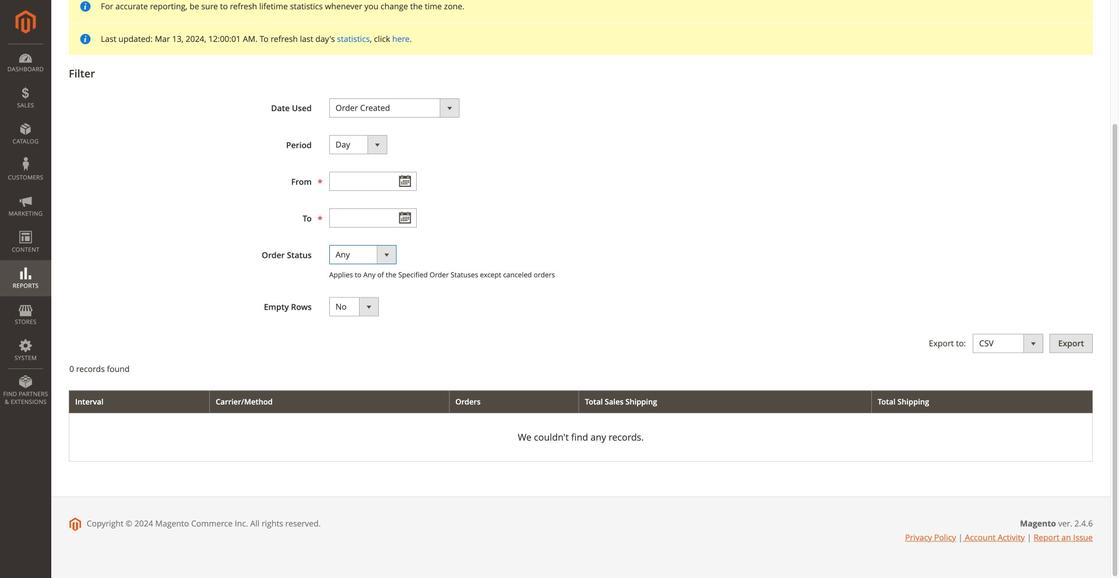 Task type: locate. For each thing, give the bounding box(es) containing it.
None text field
[[329, 172, 417, 191]]

menu bar
[[0, 44, 51, 412]]

None text field
[[329, 209, 417, 228]]



Task type: describe. For each thing, give the bounding box(es) containing it.
magento admin panel image
[[15, 10, 36, 34]]



